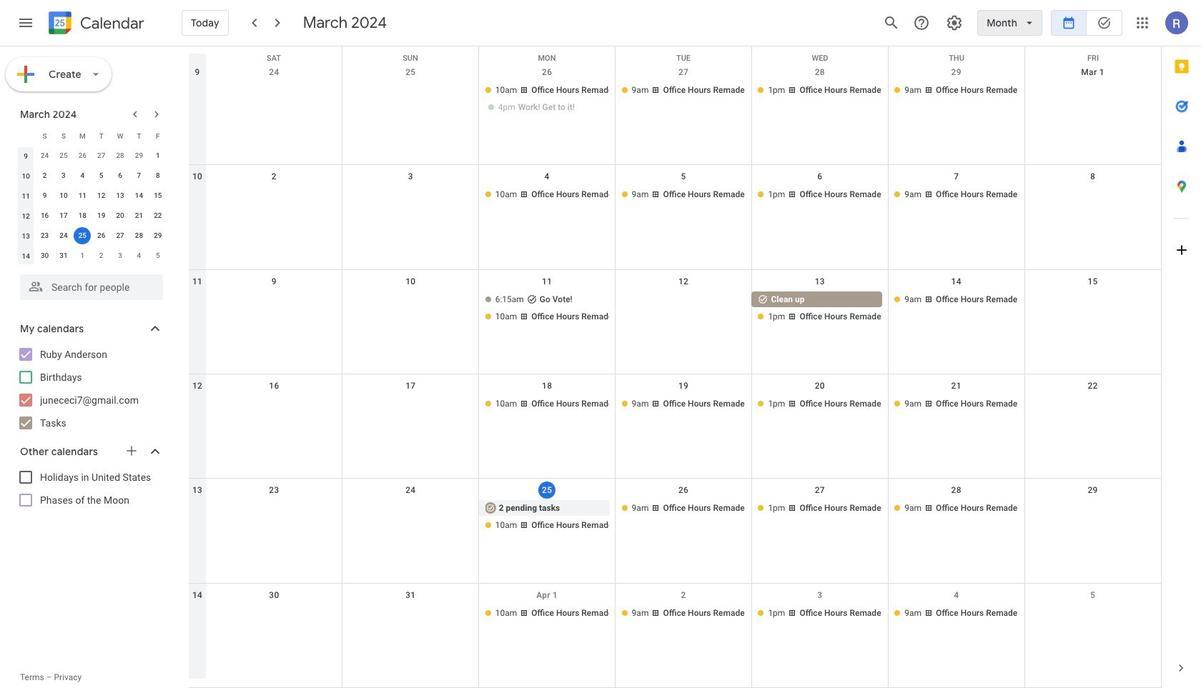 Task type: vqa. For each thing, say whether or not it's contained in the screenshot.
the 12 element
yes



Task type: describe. For each thing, give the bounding box(es) containing it.
25, today element
[[74, 227, 91, 245]]

february 25 element
[[55, 147, 72, 165]]

4 element
[[74, 167, 91, 185]]

main drawer image
[[17, 14, 34, 31]]

row group inside march 2024 grid
[[16, 146, 167, 266]]

april 2 element
[[93, 247, 110, 265]]

1 element
[[149, 147, 167, 165]]

other calendars list
[[3, 466, 177, 512]]

22 element
[[149, 207, 167, 225]]

31 element
[[55, 247, 72, 265]]

27 element
[[112, 227, 129, 245]]

april 5 element
[[149, 247, 167, 265]]

20 element
[[112, 207, 129, 225]]

april 4 element
[[130, 247, 148, 265]]

february 28 element
[[112, 147, 129, 165]]

Search for people text field
[[29, 275, 154, 300]]

14 element
[[130, 187, 148, 205]]

18 element
[[74, 207, 91, 225]]

column header inside march 2024 grid
[[16, 126, 35, 146]]

heading inside calendar element
[[77, 15, 144, 32]]

calendar element
[[46, 9, 144, 40]]

april 3 element
[[112, 247, 129, 265]]

12 element
[[93, 187, 110, 205]]

5 element
[[93, 167, 110, 185]]

march 2024 grid
[[14, 126, 167, 266]]

6 element
[[112, 167, 129, 185]]

3 element
[[55, 167, 72, 185]]



Task type: locate. For each thing, give the bounding box(es) containing it.
30 element
[[36, 247, 53, 265]]

add other calendars image
[[124, 444, 139, 458]]

cell
[[206, 82, 343, 117], [343, 82, 479, 117], [479, 82, 616, 117], [1025, 82, 1162, 117], [206, 187, 343, 204], [343, 187, 479, 204], [1025, 187, 1162, 204], [73, 226, 92, 246], [206, 292, 343, 326], [343, 292, 479, 326], [479, 292, 616, 326], [616, 292, 752, 326], [752, 292, 889, 326], [1025, 292, 1162, 326], [206, 396, 343, 413], [343, 396, 479, 413], [1025, 396, 1162, 413], [206, 501, 343, 535], [343, 501, 479, 535], [479, 501, 616, 535], [1025, 501, 1162, 535], [206, 606, 343, 623], [343, 606, 479, 623], [1025, 606, 1162, 623]]

28 element
[[130, 227, 148, 245]]

24 element
[[55, 227, 72, 245]]

11 element
[[74, 187, 91, 205]]

settings menu image
[[946, 14, 964, 31]]

tab list
[[1162, 46, 1202, 649]]

29 element
[[149, 227, 167, 245]]

7 element
[[130, 167, 148, 185]]

21 element
[[130, 207, 148, 225]]

15 element
[[149, 187, 167, 205]]

23 element
[[36, 227, 53, 245]]

19 element
[[93, 207, 110, 225]]

heading
[[77, 15, 144, 32]]

grid
[[189, 46, 1162, 689]]

26 element
[[93, 227, 110, 245]]

april 1 element
[[74, 247, 91, 265]]

february 27 element
[[93, 147, 110, 165]]

my calendars list
[[3, 343, 177, 435]]

row
[[189, 46, 1162, 68], [189, 61, 1162, 165], [16, 126, 167, 146], [16, 146, 167, 166], [189, 165, 1162, 270], [16, 166, 167, 186], [16, 186, 167, 206], [16, 206, 167, 226], [16, 226, 167, 246], [16, 246, 167, 266], [189, 270, 1162, 375], [189, 375, 1162, 479], [189, 479, 1162, 584], [189, 584, 1162, 689]]

2 element
[[36, 167, 53, 185]]

row group
[[16, 146, 167, 266]]

february 24 element
[[36, 147, 53, 165]]

cell inside row group
[[73, 226, 92, 246]]

13 element
[[112, 187, 129, 205]]

None search field
[[0, 269, 177, 300]]

10 element
[[55, 187, 72, 205]]

february 26 element
[[74, 147, 91, 165]]

16 element
[[36, 207, 53, 225]]

february 29 element
[[130, 147, 148, 165]]

17 element
[[55, 207, 72, 225]]

8 element
[[149, 167, 167, 185]]

column header
[[16, 126, 35, 146]]

9 element
[[36, 187, 53, 205]]



